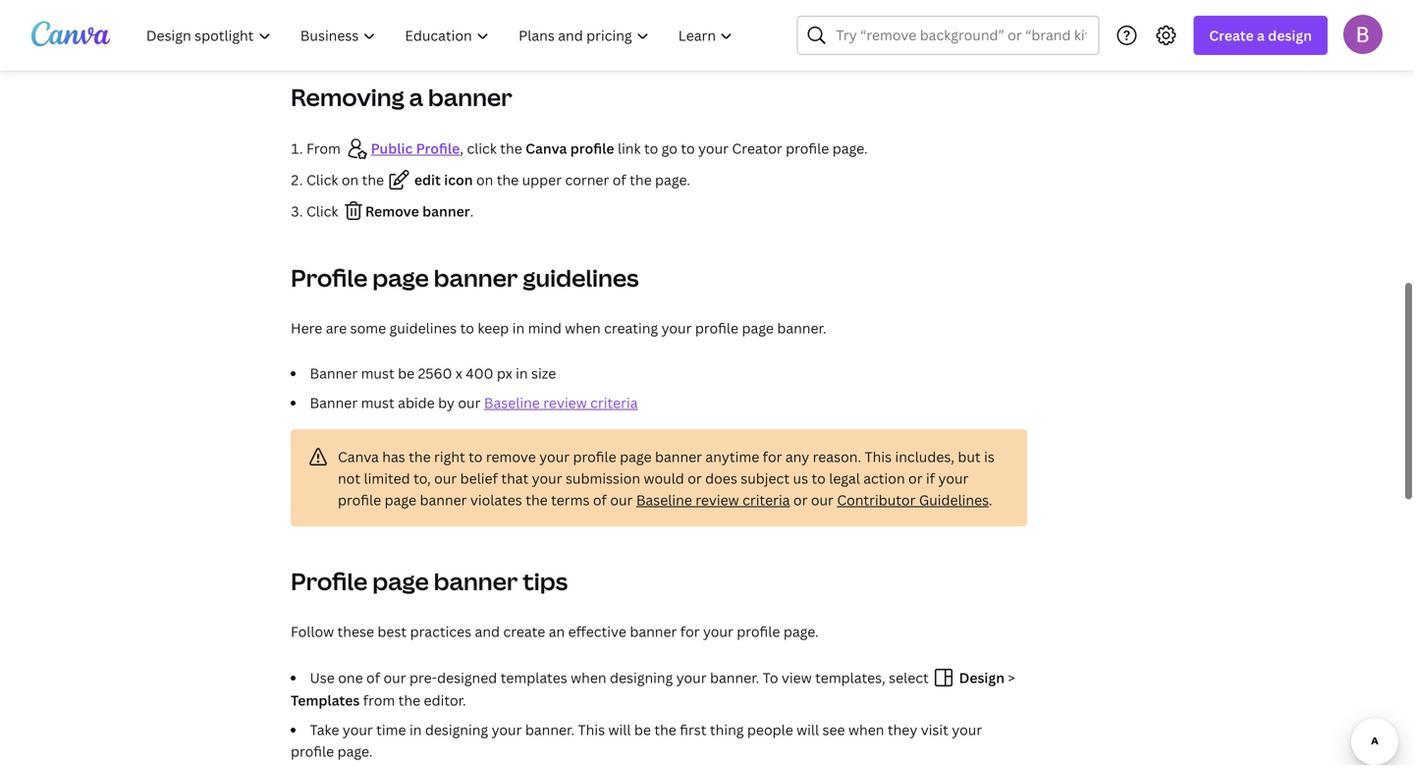 Task type: describe. For each thing, give the bounding box(es) containing it.
edit
[[414, 170, 441, 189]]

a for removing
[[409, 81, 423, 113]]

banner right effective
[[630, 622, 677, 641]]

guidelines for some
[[389, 319, 457, 337]]

create a design button
[[1194, 16, 1328, 55]]

to right go
[[681, 139, 695, 158]]

visit
[[921, 720, 949, 739]]

2 will from the left
[[797, 720, 819, 739]]

to,
[[414, 469, 431, 488]]

follow
[[291, 622, 334, 641]]

your down templates
[[492, 720, 522, 739]]

baseline review criteria or our contributor guidelines .
[[636, 491, 993, 509]]

right
[[434, 447, 465, 466]]

public
[[371, 139, 413, 158]]

editor.
[[424, 691, 466, 710]]

violates
[[470, 491, 522, 509]]

removing
[[291, 81, 404, 113]]

action
[[864, 469, 905, 488]]

banner for banner must abide by our baseline review criteria
[[310, 393, 358, 412]]

templates
[[501, 668, 567, 687]]

submission
[[566, 469, 640, 488]]

0 vertical spatial in
[[512, 319, 525, 337]]

to
[[763, 668, 778, 687]]

the down 'link'
[[630, 170, 652, 189]]

banner down icon
[[422, 202, 470, 220]]

some
[[350, 319, 386, 337]]

0 vertical spatial be
[[398, 364, 415, 383]]

this inside take your time in designing your banner. this will be the first thing people will see when they visit your profile page.
[[578, 720, 605, 739]]

click for click on the
[[306, 170, 338, 189]]

banner for banner must be 2560 x 400 px in size
[[310, 364, 358, 383]]

terms
[[551, 491, 590, 509]]

the up to,
[[409, 447, 431, 466]]

here
[[291, 319, 322, 337]]

2 vertical spatial of
[[366, 668, 380, 687]]

profile up to
[[737, 622, 780, 641]]

if
[[926, 469, 935, 488]]

us
[[793, 469, 808, 488]]

reason.
[[813, 447, 861, 466]]

link
[[618, 139, 641, 158]]

your left creator
[[698, 139, 729, 158]]

Try "remove background" or "brand kit" search field
[[836, 17, 1087, 54]]

banner up , on the top left of the page
[[428, 81, 512, 113]]

>
[[1008, 668, 1015, 687]]

the left the upper
[[497, 170, 519, 189]]

take
[[310, 720, 339, 739]]

px
[[497, 364, 512, 383]]

when inside take your time in designing your banner. this will be the first thing people will see when they visit your profile page.
[[849, 720, 884, 739]]

remove
[[486, 447, 536, 466]]

2 on from the left
[[476, 170, 493, 189]]

and
[[475, 622, 500, 641]]

not
[[338, 469, 361, 488]]

0 horizontal spatial review
[[543, 393, 587, 412]]

must for abide
[[361, 393, 395, 412]]

public profile
[[371, 139, 460, 158]]

but
[[958, 447, 981, 466]]

profile for profile page banner tips
[[291, 565, 368, 597]]

design
[[1268, 26, 1312, 45]]

0 vertical spatial of
[[613, 170, 626, 189]]

has
[[382, 447, 405, 466]]

contributor
[[837, 491, 916, 509]]

are
[[326, 319, 347, 337]]

banner must be 2560 x 400 px in size
[[310, 364, 556, 383]]

templates
[[291, 691, 360, 710]]

create
[[1209, 26, 1254, 45]]

0 horizontal spatial or
[[688, 469, 702, 488]]

profile for profile page banner guidelines
[[291, 262, 368, 294]]

banner up keep
[[434, 262, 518, 294]]

effective
[[568, 622, 627, 641]]

pre-
[[410, 668, 437, 687]]

x
[[456, 364, 462, 383]]

1 horizontal spatial review
[[696, 491, 739, 509]]

in inside take your time in designing your banner. this will be the first thing people will see when they visit your profile page.
[[410, 720, 422, 739]]

corner
[[565, 170, 609, 189]]

page. down go
[[655, 170, 690, 189]]

your right "take"
[[343, 720, 373, 739]]

our down right
[[434, 469, 457, 488]]

0 vertical spatial .
[[470, 202, 474, 220]]

see
[[823, 720, 845, 739]]

does
[[705, 469, 737, 488]]

profile inside take your time in designing your banner. this will be the first thing people will see when they visit your profile page.
[[291, 742, 334, 761]]

practices
[[410, 622, 472, 641]]

from
[[363, 691, 395, 710]]

creating
[[604, 319, 658, 337]]

click for click
[[306, 202, 342, 220]]

profile page banner tips
[[291, 565, 568, 597]]

an
[[549, 622, 565, 641]]

the inside take your time in designing your banner. this will be the first thing people will see when they visit your profile page.
[[654, 720, 676, 739]]

people
[[747, 720, 793, 739]]

to left keep
[[460, 319, 474, 337]]

size
[[531, 364, 556, 383]]

this inside canva has the right to remove your profile page banner anytime for any reason. this includes, but is not limited to, our belief that your submission would or does subject us to legal action or if your profile page banner violates the terms of our
[[865, 447, 892, 466]]

anytime
[[706, 447, 759, 466]]

by
[[438, 393, 455, 412]]

1 horizontal spatial criteria
[[743, 491, 790, 509]]

,
[[460, 139, 464, 158]]

page. inside take your time in designing your banner. this will be the first thing people will see when they visit your profile page.
[[337, 742, 373, 761]]

profile right creator
[[786, 139, 829, 158]]

abide
[[398, 393, 435, 412]]

belief
[[460, 469, 498, 488]]

create a design
[[1209, 26, 1312, 45]]

would
[[644, 469, 684, 488]]

2560
[[418, 364, 452, 383]]

your up first
[[676, 668, 707, 687]]

, click the canva profile link to go to your creator profile page.
[[460, 139, 868, 158]]

page. right creator
[[833, 139, 868, 158]]

banner up would
[[655, 447, 702, 466]]

1 vertical spatial in
[[516, 364, 528, 383]]



Task type: locate. For each thing, give the bounding box(es) containing it.
banner.
[[777, 319, 827, 337], [710, 668, 759, 687], [525, 720, 575, 739]]

baseline review criteria link down does
[[636, 491, 790, 509]]

to right us
[[812, 469, 826, 488]]

canva up "not"
[[338, 447, 379, 466]]

designing inside take your time in designing your banner. this will be the first thing people will see when they visit your profile page.
[[425, 720, 488, 739]]

2 horizontal spatial or
[[909, 469, 923, 488]]

on down from
[[342, 170, 359, 189]]

page. up view
[[784, 622, 819, 641]]

profile up submission
[[573, 447, 616, 466]]

public profile link
[[371, 139, 460, 158]]

in right px
[[516, 364, 528, 383]]

0 vertical spatial guidelines
[[523, 262, 639, 294]]

0 horizontal spatial of
[[366, 668, 380, 687]]

designing down editor.
[[425, 720, 488, 739]]

review down size
[[543, 393, 587, 412]]

keep
[[478, 319, 509, 337]]

1 vertical spatial a
[[409, 81, 423, 113]]

follow these best practices and create an effective banner for your profile page.
[[291, 622, 819, 641]]

0 vertical spatial profile
[[416, 139, 460, 158]]

or left if
[[909, 469, 923, 488]]

1 horizontal spatial .
[[989, 491, 993, 509]]

our down submission
[[610, 491, 633, 509]]

0 vertical spatial criteria
[[590, 393, 638, 412]]

canva inside canva has the right to remove your profile page banner anytime for any reason. this includes, but is not limited to, our belief that your submission would or does subject us to legal action or if your profile page banner violates the terms of our
[[338, 447, 379, 466]]

click
[[467, 139, 497, 158]]

0 horizontal spatial banner.
[[525, 720, 575, 739]]

criteria down subject
[[743, 491, 790, 509]]

0 horizontal spatial will
[[608, 720, 631, 739]]

2 click from the top
[[306, 202, 342, 220]]

contributor guidelines link
[[837, 491, 989, 509]]

limited
[[364, 469, 410, 488]]

banner down to,
[[420, 491, 467, 509]]

0 vertical spatial click
[[306, 170, 338, 189]]

1 on from the left
[[342, 170, 359, 189]]

1 vertical spatial click
[[306, 202, 342, 220]]

1 vertical spatial baseline review criteria link
[[636, 491, 790, 509]]

1 horizontal spatial of
[[593, 491, 607, 509]]

profile down "not"
[[338, 491, 381, 509]]

1 vertical spatial canva
[[338, 447, 379, 466]]

creator
[[732, 139, 782, 158]]

page
[[372, 262, 429, 294], [742, 319, 774, 337], [620, 447, 652, 466], [385, 491, 416, 509], [372, 565, 429, 597]]

review
[[543, 393, 587, 412], [696, 491, 739, 509]]

1 vertical spatial profile
[[291, 262, 368, 294]]

when right mind
[[565, 319, 601, 337]]

the
[[500, 139, 522, 158], [362, 170, 384, 189], [497, 170, 519, 189], [630, 170, 652, 189], [409, 447, 431, 466], [526, 491, 548, 509], [398, 691, 420, 710], [654, 720, 676, 739]]

our right by
[[458, 393, 481, 412]]

profile up corner
[[570, 139, 614, 158]]

profile
[[416, 139, 460, 158], [291, 262, 368, 294], [291, 565, 368, 597]]

one
[[338, 668, 363, 687]]

1 vertical spatial baseline
[[636, 491, 692, 509]]

or left does
[[688, 469, 702, 488]]

baseline review criteria link down size
[[484, 393, 638, 412]]

our down legal
[[811, 491, 834, 509]]

0 horizontal spatial criteria
[[590, 393, 638, 412]]

here are some guidelines to keep in mind when creating your profile page banner.
[[291, 319, 827, 337]]

time
[[376, 720, 406, 739]]

the inside design > templates from the editor.
[[398, 691, 420, 710]]

2 horizontal spatial of
[[613, 170, 626, 189]]

1 horizontal spatial be
[[634, 720, 651, 739]]

baseline
[[484, 393, 540, 412], [636, 491, 692, 509]]

profile
[[570, 139, 614, 158], [786, 139, 829, 158], [695, 319, 739, 337], [573, 447, 616, 466], [338, 491, 381, 509], [737, 622, 780, 641], [291, 742, 334, 761]]

will down use one of our pre-designed templates when designing your banner. to view templates, select
[[608, 720, 631, 739]]

banner must abide by our baseline review criteria
[[310, 393, 638, 412]]

templates,
[[815, 668, 886, 687]]

baseline down px
[[484, 393, 540, 412]]

create
[[503, 622, 545, 641]]

or
[[688, 469, 702, 488], [909, 469, 923, 488], [793, 491, 808, 509]]

use
[[310, 668, 335, 687]]

1 horizontal spatial on
[[476, 170, 493, 189]]

your up guidelines
[[938, 469, 969, 488]]

0 vertical spatial this
[[865, 447, 892, 466]]

guidelines up banner must be 2560 x 400 px in size
[[389, 319, 457, 337]]

0 vertical spatial for
[[763, 447, 782, 466]]

design > templates from the editor.
[[291, 668, 1015, 710]]

1 vertical spatial must
[[361, 393, 395, 412]]

must down "some"
[[361, 364, 395, 383]]

subject
[[741, 469, 790, 488]]

profile right creating
[[695, 319, 739, 337]]

2 vertical spatial profile
[[291, 565, 368, 597]]

1 vertical spatial banner
[[310, 393, 358, 412]]

the down that
[[526, 491, 548, 509]]

includes,
[[895, 447, 955, 466]]

page. down "take"
[[337, 742, 373, 761]]

for up subject
[[763, 447, 782, 466]]

your right creating
[[662, 319, 692, 337]]

2 vertical spatial when
[[849, 720, 884, 739]]

when down effective
[[571, 668, 607, 687]]

0 horizontal spatial .
[[470, 202, 474, 220]]

of inside canva has the right to remove your profile page banner anytime for any reason. this includes, but is not limited to, our belief that your submission would or does subject us to legal action or if your profile page banner violates the terms of our
[[593, 491, 607, 509]]

this up action
[[865, 447, 892, 466]]

this down use one of our pre-designed templates when designing your banner. to view templates, select
[[578, 720, 605, 739]]

our
[[458, 393, 481, 412], [434, 469, 457, 488], [610, 491, 633, 509], [811, 491, 834, 509], [384, 668, 406, 687]]

will
[[608, 720, 631, 739], [797, 720, 819, 739]]

these
[[337, 622, 374, 641]]

upper
[[522, 170, 562, 189]]

0 vertical spatial baseline
[[484, 393, 540, 412]]

best
[[378, 622, 407, 641]]

1 vertical spatial designing
[[425, 720, 488, 739]]

be
[[398, 364, 415, 383], [634, 720, 651, 739]]

2 vertical spatial banner.
[[525, 720, 575, 739]]

the right click
[[500, 139, 522, 158]]

1 horizontal spatial or
[[793, 491, 808, 509]]

tips
[[523, 565, 568, 597]]

click on the
[[306, 170, 384, 189]]

your up design > templates from the editor.
[[703, 622, 733, 641]]

canva has the right to remove your profile page banner anytime for any reason. this includes, but is not limited to, our belief that your submission would or does subject us to legal action or if your profile page banner violates the terms of our
[[338, 447, 995, 509]]

designed
[[437, 668, 497, 687]]

1 vertical spatial for
[[680, 622, 700, 641]]

for up design > templates from the editor.
[[680, 622, 700, 641]]

or down us
[[793, 491, 808, 509]]

banner
[[428, 81, 512, 113], [422, 202, 470, 220], [434, 262, 518, 294], [655, 447, 702, 466], [420, 491, 467, 509], [434, 565, 518, 597], [630, 622, 677, 641]]

be down design > templates from the editor.
[[634, 720, 651, 739]]

. down is
[[989, 491, 993, 509]]

0 vertical spatial designing
[[610, 668, 673, 687]]

banner. inside take your time in designing your banner. this will be the first thing people will see when they visit your profile page.
[[525, 720, 575, 739]]

1 horizontal spatial banner.
[[710, 668, 759, 687]]

click
[[306, 170, 338, 189], [306, 202, 342, 220]]

1 horizontal spatial canva
[[526, 139, 567, 158]]

0 horizontal spatial this
[[578, 720, 605, 739]]

guidelines for banner
[[523, 262, 639, 294]]

0 vertical spatial when
[[565, 319, 601, 337]]

designing
[[610, 668, 673, 687], [425, 720, 488, 739]]

0 horizontal spatial designing
[[425, 720, 488, 739]]

for inside canva has the right to remove your profile page banner anytime for any reason. this includes, but is not limited to, our belief that your submission would or does subject us to legal action or if your profile page banner violates the terms of our
[[763, 447, 782, 466]]

legal
[[829, 469, 860, 488]]

1 horizontal spatial baseline
[[636, 491, 692, 509]]

1 banner from the top
[[310, 364, 358, 383]]

1 horizontal spatial for
[[763, 447, 782, 466]]

your up terms
[[532, 469, 562, 488]]

criteria up submission
[[590, 393, 638, 412]]

your right visit
[[952, 720, 982, 739]]

0 horizontal spatial be
[[398, 364, 415, 383]]

0 horizontal spatial for
[[680, 622, 700, 641]]

of right corner
[[613, 170, 626, 189]]

to up belief
[[469, 447, 483, 466]]

1 vertical spatial criteria
[[743, 491, 790, 509]]

0 horizontal spatial a
[[409, 81, 423, 113]]

click down "click on the"
[[306, 202, 342, 220]]

profile down "take"
[[291, 742, 334, 761]]

design
[[959, 668, 1005, 687]]

.
[[470, 202, 474, 220], [989, 491, 993, 509]]

profile up follow
[[291, 565, 368, 597]]

top level navigation element
[[134, 16, 750, 55]]

in right time
[[410, 720, 422, 739]]

0 vertical spatial review
[[543, 393, 587, 412]]

0 vertical spatial must
[[361, 364, 395, 383]]

0 horizontal spatial guidelines
[[389, 319, 457, 337]]

0 vertical spatial canva
[[526, 139, 567, 158]]

your right 'remove'
[[539, 447, 570, 466]]

1 vertical spatial banner.
[[710, 668, 759, 687]]

edit icon on the upper corner of the page.
[[414, 170, 690, 189]]

1 horizontal spatial will
[[797, 720, 819, 739]]

bob builder image
[[1344, 14, 1383, 54]]

baseline down would
[[636, 491, 692, 509]]

2 must from the top
[[361, 393, 395, 412]]

of down submission
[[593, 491, 607, 509]]

2 banner from the top
[[310, 393, 358, 412]]

1 vertical spatial guidelines
[[389, 319, 457, 337]]

icon
[[444, 170, 473, 189]]

the left first
[[654, 720, 676, 739]]

must
[[361, 364, 395, 383], [361, 393, 395, 412]]

baseline review criteria link for banner must abide by our baseline review criteria
[[484, 393, 638, 412]]

1 vertical spatial when
[[571, 668, 607, 687]]

profile up edit
[[416, 139, 460, 158]]

1 vertical spatial .
[[989, 491, 993, 509]]

is
[[984, 447, 995, 466]]

they
[[888, 720, 918, 739]]

of right "one"
[[366, 668, 380, 687]]

1 vertical spatial this
[[578, 720, 605, 739]]

0 horizontal spatial on
[[342, 170, 359, 189]]

on right icon
[[476, 170, 493, 189]]

in
[[512, 319, 525, 337], [516, 364, 528, 383], [410, 720, 422, 739]]

be inside take your time in designing your banner. this will be the first thing people will see when they visit your profile page.
[[634, 720, 651, 739]]

baseline review criteria link for or our
[[636, 491, 790, 509]]

this
[[865, 447, 892, 466], [578, 720, 605, 739]]

review down does
[[696, 491, 739, 509]]

use one of our pre-designed templates when designing your banner. to view templates, select
[[310, 668, 932, 687]]

to left go
[[644, 139, 658, 158]]

removing a banner
[[291, 81, 512, 113]]

canva up the upper
[[526, 139, 567, 158]]

2 horizontal spatial banner.
[[777, 319, 827, 337]]

click down from
[[306, 170, 338, 189]]

1 vertical spatial be
[[634, 720, 651, 739]]

criteria
[[590, 393, 638, 412], [743, 491, 790, 509]]

mind
[[528, 319, 562, 337]]

1 horizontal spatial guidelines
[[523, 262, 639, 294]]

1 horizontal spatial this
[[865, 447, 892, 466]]

go
[[662, 139, 678, 158]]

canva
[[526, 139, 567, 158], [338, 447, 379, 466]]

designing up take your time in designing your banner. this will be the first thing people will see when they visit your profile page.
[[610, 668, 673, 687]]

0 horizontal spatial canva
[[338, 447, 379, 466]]

profile up are
[[291, 262, 368, 294]]

first
[[680, 720, 707, 739]]

of
[[613, 170, 626, 189], [593, 491, 607, 509], [366, 668, 380, 687]]

the down pre-
[[398, 691, 420, 710]]

1 horizontal spatial designing
[[610, 668, 673, 687]]

1 vertical spatial of
[[593, 491, 607, 509]]

0 vertical spatial banner
[[310, 364, 358, 383]]

0 vertical spatial baseline review criteria link
[[484, 393, 638, 412]]

0 horizontal spatial baseline
[[484, 393, 540, 412]]

0 vertical spatial banner.
[[777, 319, 827, 337]]

remove
[[365, 202, 419, 220]]

1 horizontal spatial a
[[1257, 26, 1265, 45]]

a for create
[[1257, 26, 1265, 45]]

must left abide
[[361, 393, 395, 412]]

select
[[889, 668, 929, 687]]

remove banner
[[365, 202, 470, 220]]

guidelines
[[919, 491, 989, 509]]

. down icon
[[470, 202, 474, 220]]

1 will from the left
[[608, 720, 631, 739]]

when right see
[[849, 720, 884, 739]]

in right keep
[[512, 319, 525, 337]]

that
[[501, 469, 529, 488]]

our up from
[[384, 668, 406, 687]]

must for be
[[361, 364, 395, 383]]

1 click from the top
[[306, 170, 338, 189]]

guidelines up the here are some guidelines to keep in mind when creating your profile page banner.
[[523, 262, 639, 294]]

be left 2560
[[398, 364, 415, 383]]

view
[[782, 668, 812, 687]]

take your time in designing your banner. this will be the first thing people will see when they visit your profile page.
[[291, 720, 982, 761]]

1 vertical spatial review
[[696, 491, 739, 509]]

1 must from the top
[[361, 364, 395, 383]]

2 vertical spatial in
[[410, 720, 422, 739]]

0 vertical spatial a
[[1257, 26, 1265, 45]]

the down public
[[362, 170, 384, 189]]

a up public profile
[[409, 81, 423, 113]]

a inside dropdown button
[[1257, 26, 1265, 45]]

a left design
[[1257, 26, 1265, 45]]

will left see
[[797, 720, 819, 739]]

from
[[306, 139, 344, 158]]

banner up 'and'
[[434, 565, 518, 597]]

baseline review criteria link
[[484, 393, 638, 412], [636, 491, 790, 509]]

profile page banner guidelines
[[291, 262, 639, 294]]

on
[[342, 170, 359, 189], [476, 170, 493, 189]]



Task type: vqa. For each thing, say whether or not it's contained in the screenshot.
Notes
no



